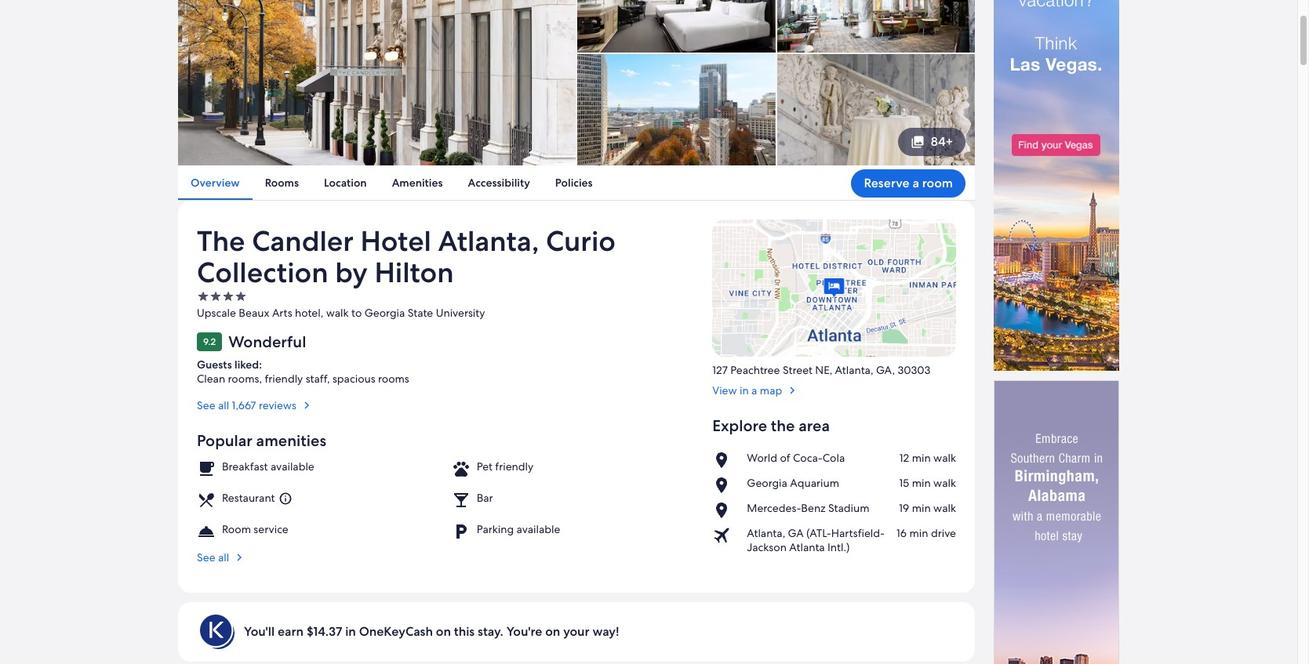 Task type: locate. For each thing, give the bounding box(es) containing it.
0 vertical spatial atlanta,
[[438, 223, 539, 260]]

2 xsmall image from the left
[[209, 290, 222, 303]]

wonderful element
[[228, 332, 306, 352]]

view in a map
[[713, 384, 782, 398]]

walk down 12 min walk
[[934, 476, 956, 490]]

atlanta, right ne,
[[835, 363, 874, 377]]

all left 1,667 in the bottom of the page
[[218, 398, 229, 413]]

1 vertical spatial popular location image
[[713, 501, 741, 520]]

1 horizontal spatial on
[[545, 624, 560, 640]]

medium image right see all
[[232, 551, 247, 565]]

earn
[[278, 624, 304, 640]]

walk
[[326, 306, 349, 320], [934, 451, 956, 465], [934, 476, 956, 490], [934, 501, 956, 515]]

friendly
[[265, 372, 303, 386], [495, 460, 534, 474]]

1 vertical spatial list
[[713, 451, 956, 555]]

upscale beaux arts hotel, walk to georgia state university
[[197, 306, 485, 320]]

0 vertical spatial georgia
[[365, 306, 405, 320]]

16 min drive
[[897, 526, 956, 540]]

(atl-
[[807, 526, 831, 540]]

0 vertical spatial list
[[178, 166, 975, 200]]

accessibility
[[468, 176, 530, 190]]

0 horizontal spatial a
[[752, 384, 757, 398]]

medium image inside the see all button
[[232, 551, 247, 565]]

upscale
[[197, 306, 236, 320]]

policies link
[[543, 166, 605, 200]]

1 horizontal spatial available
[[517, 522, 560, 537]]

available down amenities
[[271, 460, 314, 474]]

in right the $14.37
[[345, 624, 356, 640]]

1 vertical spatial atlanta,
[[835, 363, 874, 377]]

area
[[799, 416, 830, 436]]

0 horizontal spatial available
[[271, 460, 314, 474]]

liked:
[[235, 358, 262, 372]]

0 vertical spatial friendly
[[265, 372, 303, 386]]

university
[[436, 306, 485, 320]]

see for see all
[[197, 551, 215, 565]]

1 vertical spatial see
[[197, 551, 215, 565]]

aquarium
[[790, 476, 840, 490]]

airport image
[[713, 526, 741, 545]]

bar
[[477, 491, 493, 505]]

1 vertical spatial available
[[517, 522, 560, 537]]

on left your
[[545, 624, 560, 640]]

1 horizontal spatial atlanta,
[[747, 526, 786, 540]]

0 vertical spatial medium image
[[786, 384, 800, 398]]

hotel,
[[295, 306, 323, 320]]

deluxe room, 1 king bed, city view | view from room image
[[577, 54, 776, 166]]

view in a map button
[[713, 377, 956, 398]]

walk for world of coca-cola
[[934, 451, 956, 465]]

see all
[[197, 551, 229, 565]]

map
[[760, 384, 782, 398]]

in inside button
[[740, 384, 749, 398]]

all for see all
[[218, 551, 229, 565]]

see inside button
[[197, 551, 215, 565]]

the
[[197, 223, 245, 260]]

leading image
[[911, 135, 925, 149]]

1 vertical spatial friendly
[[495, 460, 534, 474]]

see
[[197, 398, 215, 413], [197, 551, 215, 565]]

reserve a room
[[864, 175, 953, 191]]

0 vertical spatial all
[[218, 398, 229, 413]]

coca-
[[793, 451, 823, 465]]

amenities link
[[379, 166, 455, 200]]

1 vertical spatial medium image
[[232, 551, 247, 565]]

rooms,
[[228, 372, 262, 386]]

you're
[[507, 624, 542, 640]]

1 horizontal spatial friendly
[[495, 460, 534, 474]]

reserve a room button
[[852, 169, 966, 197]]

2 all from the top
[[218, 551, 229, 565]]

georgia
[[365, 306, 405, 320], [747, 476, 788, 490]]

0 horizontal spatial medium image
[[232, 551, 247, 565]]

0 vertical spatial in
[[740, 384, 749, 398]]

a left map
[[752, 384, 757, 398]]

available for breakfast available
[[271, 460, 314, 474]]

min for 15
[[912, 476, 931, 490]]

all for see all 1,667 reviews
[[218, 398, 229, 413]]

see inside see all 1,667 reviews button
[[197, 398, 215, 413]]

popular location image down popular location image
[[713, 476, 741, 495]]

1 all from the top
[[218, 398, 229, 413]]

popular location image up airport image at the right of page
[[713, 501, 741, 520]]

1,667
[[232, 398, 256, 413]]

all down the room on the left bottom of the page
[[218, 551, 229, 565]]

ga,
[[876, 363, 895, 377]]

see all button
[[197, 541, 694, 565]]

in right view
[[740, 384, 749, 398]]

see all 1,667 reviews
[[197, 398, 296, 413]]

medium image down street
[[786, 384, 800, 398]]

min right 16
[[910, 526, 929, 540]]

georgia right to at left
[[365, 306, 405, 320]]

friendly right pet
[[495, 460, 534, 474]]

curio
[[546, 223, 616, 260]]

list
[[178, 166, 975, 200], [713, 451, 956, 555]]

min right 12
[[912, 451, 931, 465]]

hartsfield-
[[831, 526, 885, 540]]

1 horizontal spatial medium image
[[786, 384, 800, 398]]

0 horizontal spatial atlanta,
[[438, 223, 539, 260]]

way!
[[593, 624, 619, 640]]

1 vertical spatial georgia
[[747, 476, 788, 490]]

walk up "15 min walk"
[[934, 451, 956, 465]]

0 horizontal spatial in
[[345, 624, 356, 640]]

on left this
[[436, 624, 451, 640]]

the candler hotel atlanta, curio collection by hilton
[[197, 223, 616, 291]]

0 vertical spatial see
[[197, 398, 215, 413]]

state
[[408, 306, 433, 320]]

atlanta, inside atlanta, ga (atl-hartsfield- jackson atlanta intl.)
[[747, 526, 786, 540]]

2 horizontal spatial atlanta,
[[835, 363, 874, 377]]

amenities
[[256, 431, 326, 451]]

xsmall image
[[235, 290, 247, 303]]

by
[[335, 254, 368, 291]]

3 xsmall image from the left
[[222, 290, 235, 303]]

1 xsmall image from the left
[[197, 290, 209, 303]]

guests
[[197, 358, 232, 372]]

world of coca-cola
[[747, 451, 845, 465]]

0 vertical spatial available
[[271, 460, 314, 474]]

a
[[913, 175, 919, 191], [752, 384, 757, 398]]

deluxe room, 2 queen beds, bathtub, city view (mobility & hearing) | in-room safe, laptop workspace, blackout drapes, iron/ironing board image
[[577, 0, 776, 53]]

min right 15
[[912, 476, 931, 490]]

atlanta, down accessibility
[[438, 223, 539, 260]]

min for 12
[[912, 451, 931, 465]]

see all 1,667 reviews button
[[197, 392, 694, 413]]

2 popular location image from the top
[[713, 501, 741, 520]]

walk up drive
[[934, 501, 956, 515]]

stadium
[[828, 501, 870, 515]]

0 horizontal spatial friendly
[[265, 372, 303, 386]]

collection
[[197, 254, 328, 291]]

popular
[[197, 431, 253, 451]]

15 min walk
[[900, 476, 956, 490]]

84+ button
[[898, 128, 966, 156]]

0 horizontal spatial on
[[436, 624, 451, 640]]

room service
[[222, 522, 289, 537]]

accessibility link
[[455, 166, 543, 200]]

1 vertical spatial all
[[218, 551, 229, 565]]

georgia down world
[[747, 476, 788, 490]]

0 vertical spatial popular location image
[[713, 476, 741, 495]]

stay.
[[478, 624, 504, 640]]

all
[[218, 398, 229, 413], [218, 551, 229, 565]]

friendly up the reviews
[[265, 372, 303, 386]]

2 see from the top
[[197, 551, 215, 565]]

19
[[899, 501, 910, 515]]

reserve
[[864, 175, 910, 191]]

available right parking
[[517, 522, 560, 537]]

pet
[[477, 460, 493, 474]]

medium image inside view in a map button
[[786, 384, 800, 398]]

to
[[352, 306, 362, 320]]

guests liked: clean rooms, friendly staff, spacious rooms
[[197, 358, 409, 386]]

candler
[[252, 223, 354, 260]]

medium image for the see all button
[[232, 551, 247, 565]]

medium image
[[786, 384, 800, 398], [232, 551, 247, 565]]

the
[[771, 416, 795, 436]]

1 see from the top
[[197, 398, 215, 413]]

1 popular location image from the top
[[713, 476, 741, 495]]

medium image
[[300, 398, 314, 413]]

1 horizontal spatial in
[[740, 384, 749, 398]]

0 vertical spatial a
[[913, 175, 919, 191]]

wonderful
[[228, 332, 306, 352]]

hotel
[[360, 223, 432, 260]]

atlanta, down mercedes-
[[747, 526, 786, 540]]

a left room
[[913, 175, 919, 191]]

atlanta, inside the candler hotel atlanta, curio collection by hilton
[[438, 223, 539, 260]]

min right 19
[[912, 501, 931, 515]]

xsmall image
[[197, 290, 209, 303], [209, 290, 222, 303], [222, 290, 235, 303]]

popular location image
[[713, 476, 741, 495], [713, 501, 741, 520]]

atlanta, ga (atl-hartsfield- jackson atlanta intl.)
[[747, 526, 885, 555]]

1 horizontal spatial georgia
[[747, 476, 788, 490]]

restaurant
[[222, 491, 275, 505]]

2 vertical spatial atlanta,
[[747, 526, 786, 540]]

atlanta,
[[438, 223, 539, 260], [835, 363, 874, 377], [747, 526, 786, 540]]



Task type: vqa. For each thing, say whether or not it's contained in the screenshot.
YYYY number field
no



Task type: describe. For each thing, give the bounding box(es) containing it.
peachtree
[[731, 363, 780, 377]]

interior detail image
[[777, 54, 975, 166]]

list containing world of coca-cola
[[713, 451, 956, 555]]

127
[[713, 363, 728, 377]]

19 min walk
[[899, 501, 956, 515]]

127 peachtree street ne, atlanta, ga, 30303
[[713, 363, 931, 377]]

policies
[[555, 176, 593, 190]]

amenities
[[392, 176, 443, 190]]

parking available
[[477, 522, 560, 537]]

available for parking available
[[517, 522, 560, 537]]

0 horizontal spatial georgia
[[365, 306, 405, 320]]

onekeycash
[[359, 624, 433, 640]]

room
[[222, 522, 251, 537]]

84+
[[931, 133, 953, 150]]

popular amenities
[[197, 431, 326, 451]]

view
[[713, 384, 737, 398]]

$14.37
[[307, 624, 342, 640]]

rooms
[[378, 372, 409, 386]]

spacious
[[333, 372, 376, 386]]

30303
[[898, 363, 931, 377]]

15
[[900, 476, 910, 490]]

parking
[[477, 522, 514, 537]]

1 on from the left
[[436, 624, 451, 640]]

breakfast, lunch, dinner served; american cuisine image
[[777, 0, 975, 53]]

you'll earn $14.37 in onekeycash on this stay. you're on your way!
[[244, 624, 619, 640]]

intl.)
[[828, 540, 850, 555]]

room
[[922, 175, 953, 191]]

1 vertical spatial in
[[345, 624, 356, 640]]

exterior image
[[178, 0, 576, 166]]

drive
[[931, 526, 956, 540]]

jackson
[[747, 540, 787, 555]]

breakfast available
[[222, 460, 314, 474]]

list containing overview
[[178, 166, 975, 200]]

benz
[[801, 501, 826, 515]]

map image
[[713, 220, 956, 357]]

friendly inside guests liked: clean rooms, friendly staff, spacious rooms
[[265, 372, 303, 386]]

rooms link
[[252, 166, 311, 200]]

beaux
[[239, 306, 270, 320]]

explore
[[713, 416, 767, 436]]

service
[[254, 522, 289, 537]]

street
[[783, 363, 813, 377]]

popular location image for mercedes-
[[713, 501, 741, 520]]

breakfast
[[222, 460, 268, 474]]

clean
[[197, 372, 225, 386]]

min for 19
[[912, 501, 931, 515]]

this
[[454, 624, 475, 640]]

mercedes-benz stadium
[[747, 501, 870, 515]]

theme default image
[[278, 492, 292, 506]]

location link
[[311, 166, 379, 200]]

explore the area
[[713, 416, 830, 436]]

hilton
[[375, 254, 454, 291]]

see for see all 1,667 reviews
[[197, 398, 215, 413]]

ga
[[788, 526, 804, 540]]

world
[[747, 451, 778, 465]]

walk left to at left
[[326, 306, 349, 320]]

rooms
[[265, 176, 299, 190]]

georgia aquarium
[[747, 476, 840, 490]]

12 min walk
[[900, 451, 956, 465]]

popular location image
[[713, 451, 741, 470]]

popular location image for georgia
[[713, 476, 741, 495]]

medium image for view in a map button
[[786, 384, 800, 398]]

ne,
[[815, 363, 833, 377]]

walk for georgia aquarium
[[934, 476, 956, 490]]

1 vertical spatial a
[[752, 384, 757, 398]]

cola
[[823, 451, 845, 465]]

16
[[897, 526, 907, 540]]

your
[[563, 624, 590, 640]]

1 horizontal spatial a
[[913, 175, 919, 191]]

of
[[780, 451, 790, 465]]

overview link
[[178, 166, 252, 200]]

2 on from the left
[[545, 624, 560, 640]]

9.2
[[203, 336, 216, 348]]

staff,
[[306, 372, 330, 386]]

min for 16
[[910, 526, 929, 540]]

restaurant button
[[222, 491, 292, 507]]

walk for mercedes-benz stadium
[[934, 501, 956, 515]]

reviews
[[259, 398, 296, 413]]

atlanta
[[790, 540, 825, 555]]

overview
[[191, 176, 240, 190]]

12
[[900, 451, 910, 465]]

arts
[[272, 306, 292, 320]]

location
[[324, 176, 367, 190]]

you'll
[[244, 624, 275, 640]]



